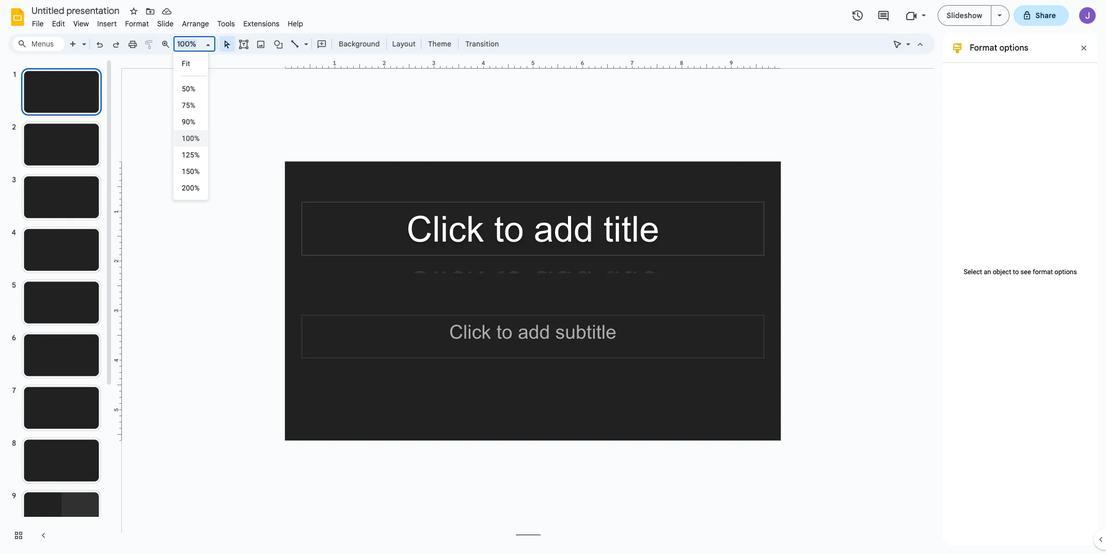 Task type: describe. For each thing, give the bounding box(es) containing it.
mode and view toolbar
[[889, 34, 929, 54]]

50%
[[182, 85, 196, 93]]

insert menu item
[[93, 18, 121, 30]]

select an object to see format options
[[964, 268, 1077, 276]]

navigation inside format options application
[[0, 58, 114, 554]]

90%
[[182, 118, 196, 126]]

shape image
[[272, 37, 284, 51]]

file menu item
[[28, 18, 48, 30]]

extensions menu item
[[239, 18, 284, 30]]

object
[[993, 268, 1012, 276]]

format
[[1033, 268, 1053, 276]]

format options
[[970, 43, 1029, 53]]

format menu item
[[121, 18, 153, 30]]

an
[[984, 268, 991, 276]]

slide
[[157, 19, 174, 28]]

share
[[1036, 11, 1056, 20]]

transition button
[[461, 36, 504, 52]]

list box inside format options application
[[174, 52, 208, 200]]

slideshow button
[[938, 5, 992, 26]]

background button
[[334, 36, 385, 52]]

Rename text field
[[28, 4, 126, 17]]

select an object to see format options element
[[959, 268, 1083, 276]]

menu bar banner
[[0, 0, 1106, 554]]

75%
[[182, 101, 196, 110]]

100%
[[182, 134, 200, 143]]

1 vertical spatial options
[[1055, 268, 1077, 276]]

to
[[1013, 268, 1019, 276]]

menu bar inside menu bar banner
[[28, 13, 307, 30]]

background
[[339, 39, 380, 49]]

edit
[[52, 19, 65, 28]]

help menu item
[[284, 18, 307, 30]]

format for format options
[[970, 43, 998, 53]]

see
[[1021, 268, 1031, 276]]

0 vertical spatial options
[[1000, 43, 1029, 53]]

theme button
[[424, 36, 456, 52]]

slide menu item
[[153, 18, 178, 30]]

edit menu item
[[48, 18, 69, 30]]



Task type: vqa. For each thing, say whether or not it's contained in the screenshot.
Format to the left
yes



Task type: locate. For each thing, give the bounding box(es) containing it.
format down slideshow
[[970, 43, 998, 53]]

extensions
[[243, 19, 280, 28]]

insert image image
[[255, 37, 267, 51]]

1 horizontal spatial options
[[1055, 268, 1077, 276]]

Star checkbox
[[127, 4, 141, 19]]

1 vertical spatial format
[[970, 43, 998, 53]]

Menus field
[[13, 37, 65, 51]]

main toolbar
[[64, 36, 504, 52]]

arrange menu item
[[178, 18, 213, 30]]

Zoom text field
[[176, 37, 205, 51]]

menu bar containing file
[[28, 13, 307, 30]]

list box containing fit
[[174, 52, 208, 200]]

new slide with layout image
[[80, 37, 86, 41]]

format inside "section"
[[970, 43, 998, 53]]

None field
[[174, 36, 215, 52]]

layout button
[[389, 36, 419, 52]]

menu bar
[[28, 13, 307, 30]]

format
[[125, 19, 149, 28], [970, 43, 998, 53]]

insert
[[97, 19, 117, 28]]

tools
[[217, 19, 235, 28]]

tools menu item
[[213, 18, 239, 30]]

navigation
[[0, 58, 114, 554]]

layout
[[392, 39, 416, 49]]

0 horizontal spatial options
[[1000, 43, 1029, 53]]

0 vertical spatial format
[[125, 19, 149, 28]]

1 horizontal spatial format
[[970, 43, 998, 53]]

file
[[32, 19, 44, 28]]

slideshow
[[947, 11, 983, 20]]

select
[[964, 268, 982, 276]]

none field inside menu bar banner
[[174, 36, 215, 52]]

125%
[[182, 151, 200, 159]]

transition
[[465, 39, 499, 49]]

0 horizontal spatial format
[[125, 19, 149, 28]]

presentation options image
[[998, 14, 1002, 17]]

150%
[[182, 167, 200, 176]]

format down star checkbox
[[125, 19, 149, 28]]

format options section
[[943, 34, 1098, 546]]

share button
[[1014, 5, 1069, 26]]

list box
[[174, 52, 208, 200]]

options right the format
[[1055, 268, 1077, 276]]

theme
[[428, 39, 452, 49]]

options
[[1000, 43, 1029, 53], [1055, 268, 1077, 276]]

view
[[73, 19, 89, 28]]

view menu item
[[69, 18, 93, 30]]

200%
[[182, 184, 200, 192]]

format options application
[[0, 0, 1106, 554]]

format inside menu item
[[125, 19, 149, 28]]

fit
[[182, 59, 190, 68]]

arrange
[[182, 19, 209, 28]]

help
[[288, 19, 303, 28]]

options down presentation options icon
[[1000, 43, 1029, 53]]

format for format
[[125, 19, 149, 28]]



